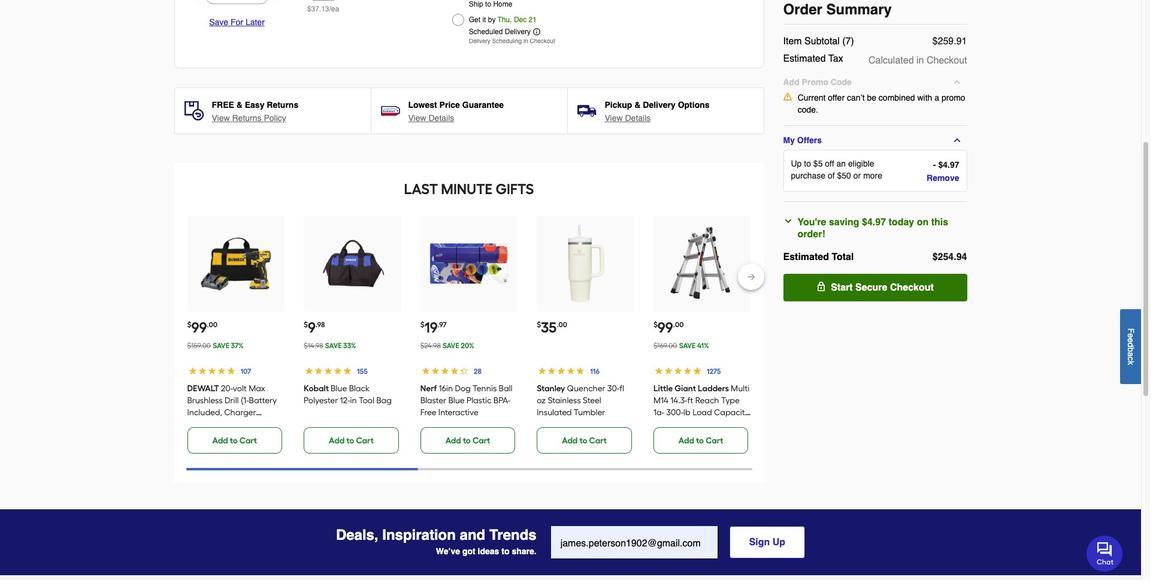 Task type: locate. For each thing, give the bounding box(es) containing it.
sign up form
[[551, 526, 805, 560]]

details down pickup
[[625, 113, 651, 123]]

kobalt
[[304, 384, 329, 394]]

view for free & easy returns view returns policy
[[212, 113, 230, 123]]

1 horizontal spatial view details link
[[605, 112, 651, 124]]

2 add from the left
[[329, 436, 345, 446]]

add to cart link down load
[[654, 427, 749, 454]]

9 list item
[[304, 216, 401, 454]]

my offers link
[[784, 135, 968, 145]]

blue up interactive on the left
[[448, 396, 465, 406]]

subtotal
[[805, 36, 840, 47]]

1 99 list item from the left
[[187, 216, 285, 454]]

can't
[[847, 93, 865, 102]]

0 vertical spatial blue
[[331, 384, 347, 394]]

1 view details link from the left
[[408, 112, 454, 124]]

add for in
[[329, 436, 345, 446]]

cart down soft
[[240, 436, 257, 446]]

1 horizontal spatial a
[[1127, 352, 1136, 356]]

5 add to cart link from the left
[[654, 427, 749, 454]]

add down included
[[212, 436, 228, 446]]

1 horizontal spatial 99 list item
[[654, 216, 751, 454]]

add to cart down the 12-
[[329, 436, 374, 446]]

add to cart inside '9' list item
[[329, 436, 374, 446]]

estimated down order!
[[784, 252, 829, 262]]

charger
[[224, 407, 256, 418]]

plastic
[[467, 396, 492, 406]]

1 .00 from the left
[[207, 321, 218, 329]]

add to cart link for type
[[654, 427, 749, 454]]

$169.00
[[654, 342, 677, 350]]

2 horizontal spatial delivery
[[643, 100, 676, 110]]

$
[[307, 5, 311, 13], [933, 36, 938, 47], [939, 160, 943, 170], [933, 252, 938, 262], [187, 321, 191, 329], [304, 321, 308, 329], [420, 321, 425, 329], [537, 321, 541, 329], [654, 321, 658, 329]]

estimated down item
[[784, 53, 826, 64]]

2 vertical spatial delivery
[[643, 100, 676, 110]]

blue up the 12-
[[331, 384, 347, 394]]

259
[[938, 36, 954, 47]]

add inside '9' list item
[[329, 436, 345, 446]]

$159.00
[[187, 342, 211, 350]]

0 vertical spatial in
[[524, 37, 528, 44]]

add to cart link for blue
[[420, 427, 516, 454]]

0 horizontal spatial and
[[222, 419, 238, 430]]

deals,
[[336, 527, 378, 544]]

checkout down 259
[[927, 55, 967, 66]]

3 add to cart from the left
[[446, 436, 490, 446]]

19
[[425, 319, 438, 336]]

& inside free & easy returns view returns policy
[[237, 100, 243, 110]]

red foam pvc sheet (actual: 24-in x 48-in) image
[[194, 0, 280, 7]]

checkout right the "secure"
[[890, 282, 934, 293]]

1 vertical spatial a
[[1127, 352, 1136, 356]]

0 horizontal spatial bag
[[257, 419, 272, 430]]

to right ideas
[[502, 547, 510, 556]]

and down charger
[[222, 419, 238, 430]]

cart inside 19 list item
[[473, 436, 490, 446]]

cart inside '9' list item
[[356, 436, 374, 446]]

2 save from the left
[[325, 342, 342, 350]]

chevron up image
[[953, 135, 962, 145]]

99 up the $169.00
[[658, 319, 673, 336]]

blue inside blue black polyester 12-in tool bag
[[331, 384, 347, 394]]

add for blaster
[[446, 436, 461, 446]]

$ 99 .00 up $159.00
[[187, 319, 218, 336]]

& inside pickup & delivery options view details
[[635, 100, 641, 110]]

1 vertical spatial bag
[[257, 419, 272, 430]]

tumbler
[[574, 407, 605, 418]]

add to cart link inside 19 list item
[[420, 427, 516, 454]]

cart down interactive on the left
[[473, 436, 490, 446]]

2 .00 from the left
[[557, 321, 568, 329]]

save left 20%
[[443, 342, 459, 350]]

99 list item
[[187, 216, 285, 454], [654, 216, 751, 454]]

returns
[[267, 100, 299, 110], [232, 113, 262, 123]]

1 vertical spatial and
[[460, 527, 486, 544]]

multi-
[[701, 419, 722, 430]]

add to cart link inside 35 list item
[[537, 427, 632, 454]]

0 horizontal spatial in
[[350, 396, 357, 406]]

lowest price guarantee view details
[[408, 100, 504, 123]]

$ 19 .97
[[420, 319, 447, 336]]

a
[[935, 93, 940, 102], [1127, 352, 1136, 356]]

in right scheduling
[[524, 37, 528, 44]]

add to cart link for tool
[[304, 427, 399, 454]]

add
[[212, 436, 228, 446], [329, 436, 345, 446], [446, 436, 461, 446], [562, 436, 578, 446], [679, 436, 695, 446]]

to left $5
[[804, 159, 811, 168]]

add to cart link down charger
[[187, 427, 282, 454]]

3 cart from the left
[[473, 436, 490, 446]]

pickup & delivery options view details
[[605, 100, 710, 123]]

to inside the up to $5 off an eligible purchase of $50 or more
[[804, 159, 811, 168]]

$ 99 .00 up the $169.00
[[654, 319, 684, 336]]

current
[[798, 93, 826, 102]]

e up d
[[1127, 333, 1136, 338]]

purchase
[[791, 171, 826, 180]]

1 horizontal spatial and
[[460, 527, 486, 544]]

0 horizontal spatial $ 99 .00
[[187, 319, 218, 336]]

0 horizontal spatial a
[[935, 93, 940, 102]]

add down telescoping
[[679, 436, 695, 446]]

bpa-
[[494, 396, 511, 406]]

add down the 12-
[[329, 436, 345, 446]]

this
[[932, 217, 949, 228]]

2 vertical spatial in
[[350, 396, 357, 406]]

save for dewalt
[[213, 342, 229, 350]]

0 horizontal spatial 99 list item
[[187, 216, 285, 454]]

12-
[[340, 396, 350, 406]]

0 vertical spatial bag
[[377, 396, 392, 406]]

oz
[[537, 396, 546, 406]]

later
[[246, 17, 265, 27]]

5 cart from the left
[[706, 436, 724, 446]]

14.3-
[[671, 396, 688, 406]]

$169.00 save 41%
[[654, 342, 709, 350]]

0 vertical spatial and
[[222, 419, 238, 430]]

$ 37 . 13 /ea
[[307, 5, 339, 13]]

1 vertical spatial blue
[[448, 396, 465, 406]]

$ 259 . 91
[[933, 36, 967, 47]]

.
[[319, 5, 321, 13], [954, 36, 957, 47], [948, 160, 950, 170], [954, 252, 957, 262]]

2 estimated from the top
[[784, 252, 829, 262]]

save for nerf
[[443, 342, 459, 350]]

nerf 16in dog tennis ball blaster blue plastic bpa-free interactive image
[[430, 225, 508, 303]]

add to cart link inside '9' list item
[[304, 427, 399, 454]]

details inside pickup & delivery options view details
[[625, 113, 651, 123]]

returns up policy
[[267, 100, 299, 110]]

97
[[950, 160, 960, 170]]

add to cart down interactive on the left
[[446, 436, 490, 446]]

up to $5 off an eligible purchase of $50 or more
[[791, 159, 883, 180]]

20-volt max brushless drill (1-battery included, charger included and soft bag included)
[[187, 384, 277, 442]]

add to cart link down tumbler
[[537, 427, 632, 454]]

5 add from the left
[[679, 436, 695, 446]]

in left tool
[[350, 396, 357, 406]]

cart down tool
[[356, 436, 374, 446]]

delivery left options
[[643, 100, 676, 110]]

1 add to cart link from the left
[[187, 427, 282, 454]]

19 list item
[[420, 216, 518, 454]]

in right calculated
[[917, 55, 924, 66]]

cart inside 35 list item
[[589, 436, 607, 446]]

delivery down the scheduled
[[469, 37, 491, 44]]

quencher
[[567, 384, 606, 394]]

little
[[654, 384, 673, 394]]

1 vertical spatial estimated
[[784, 252, 829, 262]]

cart for (1-
[[240, 436, 257, 446]]

add to cart link for steel
[[537, 427, 632, 454]]

4 add from the left
[[562, 436, 578, 446]]

1 cart from the left
[[240, 436, 257, 446]]

to inside '9' list item
[[347, 436, 354, 446]]

3 save from the left
[[443, 342, 459, 350]]

1 estimated from the top
[[784, 53, 826, 64]]

save left '41%'
[[679, 342, 696, 350]]

0 vertical spatial delivery
[[505, 28, 531, 36]]

my offers
[[784, 135, 822, 145]]

cart down tumbler
[[589, 436, 607, 446]]

1 vertical spatial checkout
[[927, 55, 967, 66]]

bag inside blue black polyester 12-in tool bag
[[377, 396, 392, 406]]

add to cart link for (1-
[[187, 427, 282, 454]]

info image
[[533, 28, 541, 35]]

0 horizontal spatial delivery
[[469, 37, 491, 44]]

up up purchase
[[791, 159, 802, 168]]

add down interactive on the left
[[446, 436, 461, 446]]

cart for type
[[706, 436, 724, 446]]

. inside "- $ 4 . 97 remove"
[[948, 160, 950, 170]]

2 cart from the left
[[356, 436, 374, 446]]

0 horizontal spatial up
[[773, 537, 786, 548]]

2 details from the left
[[625, 113, 651, 123]]

view down pickup
[[605, 113, 623, 123]]

save for later button
[[209, 16, 265, 28]]

a inside button
[[1127, 352, 1136, 356]]

1 horizontal spatial up
[[791, 159, 802, 168]]

checkout down info image
[[530, 37, 555, 44]]

$ inside the $ 35 .00
[[537, 321, 541, 329]]

my
[[784, 135, 795, 145]]

tool
[[359, 396, 375, 406]]

2 & from the left
[[635, 100, 641, 110]]

cart
[[240, 436, 257, 446], [356, 436, 374, 446], [473, 436, 490, 446], [589, 436, 607, 446], [706, 436, 724, 446]]

1 horizontal spatial view
[[408, 113, 426, 123]]

1 save from the left
[[213, 342, 229, 350]]

off
[[825, 159, 835, 168]]

1 horizontal spatial $ 99 .00
[[654, 319, 684, 336]]

last
[[404, 180, 438, 198]]

1 view from the left
[[212, 113, 230, 123]]

3 add to cart link from the left
[[420, 427, 516, 454]]

estimated
[[784, 53, 826, 64], [784, 252, 829, 262]]

4 add to cart from the left
[[562, 436, 607, 446]]

& right pickup
[[635, 100, 641, 110]]

$24.98 save 20%
[[420, 342, 474, 350]]

stanley quencher 30-fl oz stainless steel insulated tumbler image
[[547, 225, 625, 303]]

view inside free & easy returns view returns policy
[[212, 113, 230, 123]]

2 horizontal spatial view
[[605, 113, 623, 123]]

4 save from the left
[[679, 342, 696, 350]]

inspiration
[[382, 527, 456, 544]]

quencher 30-fl oz stainless steel insulated tumbler
[[537, 384, 624, 418]]

add for stainless
[[562, 436, 578, 446]]

delivery up delivery scheduling in checkout
[[505, 28, 531, 36]]

to down tumbler
[[580, 436, 588, 446]]

to down the 12-
[[347, 436, 354, 446]]

save left 33%
[[325, 342, 342, 350]]

included)
[[187, 431, 223, 442]]

-
[[934, 160, 936, 170]]

2 add to cart link from the left
[[304, 427, 399, 454]]

3 .00 from the left
[[673, 321, 684, 329]]

for
[[231, 17, 243, 27]]

details
[[429, 113, 454, 123], [625, 113, 651, 123]]

300-
[[667, 407, 684, 418]]

scheduled delivery
[[469, 28, 531, 36]]

and up got
[[460, 527, 486, 544]]

0 horizontal spatial .00
[[207, 321, 218, 329]]

2 $ 99 .00 from the left
[[654, 319, 684, 336]]

0 horizontal spatial blue
[[331, 384, 347, 394]]

add to cart down soft
[[212, 436, 257, 446]]

view down free
[[212, 113, 230, 123]]

save inside 19 list item
[[443, 342, 459, 350]]

volt
[[233, 384, 247, 394]]

0 vertical spatial a
[[935, 93, 940, 102]]

& left easy
[[237, 100, 243, 110]]

33%
[[343, 342, 356, 350]]

up right the sign
[[773, 537, 786, 548]]

0 horizontal spatial 99
[[191, 319, 207, 336]]

99 for dewalt
[[191, 319, 207, 336]]

blue inside the 16in dog tennis ball blaster blue plastic bpa- free interactive
[[448, 396, 465, 406]]

2 view from the left
[[408, 113, 426, 123]]

$50
[[837, 171, 851, 180]]

2 view details link from the left
[[605, 112, 651, 124]]

save inside '9' list item
[[325, 342, 342, 350]]

0 vertical spatial estimated
[[784, 53, 826, 64]]

1 horizontal spatial delivery
[[505, 28, 531, 36]]

and inside 20-volt max brushless drill (1-battery included, charger included and soft bag included)
[[222, 419, 238, 430]]

add for reach
[[679, 436, 695, 446]]

returns down easy
[[232, 113, 262, 123]]

code.
[[798, 105, 819, 114]]

1 add to cart from the left
[[212, 436, 257, 446]]

99 up $159.00
[[191, 319, 207, 336]]

1 $ 99 .00 from the left
[[187, 319, 218, 336]]

sign up button
[[730, 526, 805, 559]]

battery
[[249, 396, 277, 406]]

1 horizontal spatial &
[[635, 100, 641, 110]]

4 add to cart link from the left
[[537, 427, 632, 454]]

warning image
[[784, 92, 792, 101]]

bag right tool
[[377, 396, 392, 406]]

2 vertical spatial checkout
[[890, 282, 934, 293]]

add inside 19 list item
[[446, 436, 461, 446]]

max
[[249, 384, 265, 394]]

cart down multi-
[[706, 436, 724, 446]]

view
[[212, 113, 230, 123], [408, 113, 426, 123], [605, 113, 623, 123]]

2 horizontal spatial in
[[917, 55, 924, 66]]

$14.98
[[304, 342, 323, 350]]

today
[[889, 217, 915, 228]]

Email Address email field
[[551, 526, 718, 559]]

little giant ladders multi m14 14.3-ft reach type 1a- 300-lb load capacity telescoping multi-position ladder image
[[663, 225, 741, 303]]

view inside pickup & delivery options view details
[[605, 113, 623, 123]]

add to cart inside 35 list item
[[562, 436, 607, 446]]

to down charger
[[230, 436, 238, 446]]

to down interactive on the left
[[463, 436, 471, 446]]

add for drill
[[212, 436, 228, 446]]

add to cart link down interactive on the left
[[420, 427, 516, 454]]

a right with
[[935, 93, 940, 102]]

3 view from the left
[[605, 113, 623, 123]]

& for free
[[237, 100, 243, 110]]

1 vertical spatial returns
[[232, 113, 262, 123]]

add to cart inside 19 list item
[[446, 436, 490, 446]]

add inside 35 list item
[[562, 436, 578, 446]]

to
[[485, 0, 491, 8], [804, 159, 811, 168], [230, 436, 238, 446], [347, 436, 354, 446], [463, 436, 471, 446], [580, 436, 588, 446], [696, 436, 704, 446], [502, 547, 510, 556]]

4 cart from the left
[[589, 436, 607, 446]]

checkout for start secure checkout
[[890, 282, 934, 293]]

save for little giant ladders
[[679, 342, 696, 350]]

1 horizontal spatial .00
[[557, 321, 568, 329]]

scheduling
[[492, 37, 522, 44]]

1 horizontal spatial bag
[[377, 396, 392, 406]]

1 add from the left
[[212, 436, 228, 446]]

black
[[349, 384, 370, 394]]

in
[[524, 37, 528, 44], [917, 55, 924, 66], [350, 396, 357, 406]]

e up b
[[1127, 338, 1136, 342]]

promo
[[942, 93, 966, 102]]

estimated for estimated total
[[784, 252, 829, 262]]

multi
[[731, 384, 750, 394]]

checkout for calculated in checkout
[[927, 55, 967, 66]]

1 horizontal spatial 99
[[658, 319, 673, 336]]

eligible
[[849, 159, 875, 168]]

0 horizontal spatial view details link
[[408, 112, 454, 124]]

save left 37% at the left bottom of the page
[[213, 342, 229, 350]]

add down insulated
[[562, 436, 578, 446]]

view details link down lowest at the left top of the page
[[408, 112, 454, 124]]

2 horizontal spatial .00
[[673, 321, 684, 329]]

type
[[721, 396, 740, 406]]

1 vertical spatial in
[[917, 55, 924, 66]]

1 vertical spatial up
[[773, 537, 786, 548]]

1 details from the left
[[429, 113, 454, 123]]

calculated in checkout
[[869, 55, 967, 66]]

item
[[784, 36, 802, 47]]

add to cart down tumbler
[[562, 436, 607, 446]]

0 horizontal spatial details
[[429, 113, 454, 123]]

tax
[[829, 53, 844, 64]]

1 horizontal spatial blue
[[448, 396, 465, 406]]

$159.00 save 37%
[[187, 342, 244, 350]]

1 horizontal spatial details
[[625, 113, 651, 123]]

41%
[[698, 342, 709, 350]]

details inside the lowest price guarantee view details
[[429, 113, 454, 123]]

view details link down pickup
[[605, 112, 651, 124]]

1 & from the left
[[237, 100, 243, 110]]

35 list item
[[537, 216, 635, 454]]

0 horizontal spatial &
[[237, 100, 243, 110]]

dewalt 20-volt max brushless drill (1-battery included, charger included and soft bag included) image
[[197, 225, 275, 303]]

1 horizontal spatial returns
[[267, 100, 299, 110]]

to inside 19 list item
[[463, 436, 471, 446]]

1 99 from the left
[[191, 319, 207, 336]]

checkout inside button
[[890, 282, 934, 293]]

$ 99 .00 for little giant ladders
[[654, 319, 684, 336]]

view down lowest at the left top of the page
[[408, 113, 426, 123]]

got
[[463, 547, 476, 556]]

2 add to cart from the left
[[329, 436, 374, 446]]

0 vertical spatial up
[[791, 159, 802, 168]]

add to cart down multi-
[[679, 436, 724, 446]]

stainless
[[548, 396, 581, 406]]

position
[[654, 431, 683, 442]]

bag right soft
[[257, 419, 272, 430]]

add to cart link down the 12-
[[304, 427, 399, 454]]

5 add to cart from the left
[[679, 436, 724, 446]]

1a-
[[654, 407, 665, 418]]

0 horizontal spatial view
[[212, 113, 230, 123]]

cart for tool
[[356, 436, 374, 446]]

2 99 from the left
[[658, 319, 673, 336]]

3 add from the left
[[446, 436, 461, 446]]

details down price
[[429, 113, 454, 123]]

a up k
[[1127, 352, 1136, 356]]

add to cart for (1-
[[212, 436, 257, 446]]



Task type: vqa. For each thing, say whether or not it's contained in the screenshot.
NEED MORE INFORMATION ON WHY TO CHOOSE RE-BATH FOR YOUR BATHROOM REMODEL? button
no



Task type: describe. For each thing, give the bounding box(es) containing it.
.00 for little giant ladders
[[673, 321, 684, 329]]

35
[[541, 319, 557, 336]]

included,
[[187, 407, 222, 418]]

94
[[957, 252, 967, 262]]

estimated for estimated tax
[[784, 53, 826, 64]]

.98
[[316, 321, 325, 329]]

steel
[[583, 396, 601, 406]]

c
[[1127, 356, 1136, 361]]

add to cart for type
[[679, 436, 724, 446]]

chat invite button image
[[1087, 535, 1124, 572]]

save for later
[[209, 17, 265, 27]]

.00 for dewalt
[[207, 321, 218, 329]]

we've
[[436, 547, 460, 556]]

more
[[864, 171, 883, 180]]

cart for blue
[[473, 436, 490, 446]]

$ inside "- $ 4 . 97 remove"
[[939, 160, 943, 170]]

a inside the current offer can't be combined with a promo code.
[[935, 93, 940, 102]]

- $ 4 . 97 remove
[[927, 160, 960, 183]]

view for pickup & delivery options view details
[[605, 113, 623, 123]]

start
[[831, 282, 853, 293]]

13
[[321, 5, 329, 13]]

minute
[[441, 180, 493, 198]]

up inside the up to $5 off an eligible purchase of $50 or more
[[791, 159, 802, 168]]

trends
[[490, 527, 537, 544]]

ship
[[469, 0, 483, 8]]

free
[[420, 407, 437, 418]]

dog
[[455, 384, 471, 394]]

you're saving  $4.97  today on this order!
[[798, 217, 949, 240]]

16in
[[439, 384, 453, 394]]

ball
[[499, 384, 513, 394]]

view details link for details
[[408, 112, 454, 124]]

2 99 list item from the left
[[654, 216, 751, 454]]

to inside deals, inspiration and trends we've got ideas to share.
[[502, 547, 510, 556]]

. for 254
[[954, 252, 957, 262]]

37
[[311, 5, 319, 13]]

cart for steel
[[589, 436, 607, 446]]

2 e from the top
[[1127, 338, 1136, 342]]

kobalt blue black polyester 12-in tool bag image
[[314, 225, 392, 303]]

nerf
[[420, 384, 437, 394]]

$14.98 save 33%
[[304, 342, 356, 350]]

lb
[[684, 407, 691, 418]]

reach
[[696, 396, 719, 406]]

1 vertical spatial delivery
[[469, 37, 491, 44]]

last minute gifts heading
[[186, 177, 752, 201]]

tennis
[[473, 384, 497, 394]]

last minute gifts
[[404, 180, 534, 198]]

delivery scheduling in checkout
[[469, 37, 555, 44]]

brushless
[[187, 396, 223, 406]]

sign up
[[749, 537, 786, 548]]

to down multi-
[[696, 436, 704, 446]]

policy
[[264, 113, 286, 123]]

scheduled
[[469, 28, 503, 36]]

/ea
[[329, 5, 339, 13]]

21
[[529, 16, 537, 24]]

0 horizontal spatial returns
[[232, 113, 262, 123]]

current offer can't be combined with a promo code.
[[798, 93, 966, 114]]

get
[[469, 16, 481, 24]]

remove
[[927, 173, 960, 183]]

order summary
[[784, 1, 892, 18]]

. for 37
[[319, 5, 321, 13]]

delivery inside pickup & delivery options view details
[[643, 100, 676, 110]]

you're saving  $4.97  today on this order! link
[[784, 216, 963, 240]]

to inside 35 list item
[[580, 436, 588, 446]]

chevron down image
[[784, 216, 793, 226]]

sign
[[749, 537, 770, 548]]

view details link for view
[[605, 112, 651, 124]]

guarantee
[[462, 100, 504, 110]]

$ 9 .98
[[304, 319, 325, 336]]

secure image
[[817, 282, 826, 291]]

add to cart for steel
[[562, 436, 607, 446]]

& for pickup
[[635, 100, 641, 110]]

$ inside $ 19 .97
[[420, 321, 425, 329]]

1 horizontal spatial in
[[524, 37, 528, 44]]

add to cart for tool
[[329, 436, 374, 446]]

save for kobalt
[[325, 342, 342, 350]]

to right ship at the top left
[[485, 0, 491, 8]]

20-
[[221, 384, 233, 394]]

offer
[[828, 93, 845, 102]]

get it by thu, dec 21
[[469, 16, 537, 24]]

99 for little giant ladders
[[658, 319, 673, 336]]

view inside the lowest price guarantee view details
[[408, 113, 426, 123]]

0 vertical spatial returns
[[267, 100, 299, 110]]

.97
[[438, 321, 447, 329]]

blaster
[[420, 396, 446, 406]]

bag inside 20-volt max brushless drill (1-battery included, charger included and soft bag included)
[[257, 419, 272, 430]]

1 e from the top
[[1127, 333, 1136, 338]]

free
[[212, 100, 234, 110]]

pickup
[[605, 100, 632, 110]]

with
[[918, 93, 933, 102]]

4
[[943, 160, 948, 170]]

$ inside $ 9 .98
[[304, 321, 308, 329]]

drill
[[225, 396, 239, 406]]

d
[[1127, 342, 1136, 347]]

Stepper number input field with increment and decrement buttons number field
[[311, 0, 335, 1]]

$ 99 .00 for dewalt
[[187, 319, 218, 336]]

add to cart for blue
[[446, 436, 490, 446]]

37%
[[231, 342, 244, 350]]

up inside button
[[773, 537, 786, 548]]

share.
[[512, 547, 537, 556]]

k
[[1127, 361, 1136, 365]]

.00 inside the $ 35 .00
[[557, 321, 568, 329]]

dewalt
[[187, 384, 219, 394]]

blue black polyester 12-in tool bag
[[304, 384, 392, 406]]

polyester
[[304, 396, 338, 406]]

b
[[1127, 347, 1136, 352]]

or
[[854, 171, 861, 180]]

start secure checkout button
[[784, 274, 968, 301]]

f e e d b a c k
[[1127, 328, 1136, 365]]

0 vertical spatial checkout
[[530, 37, 555, 44]]

. for 259
[[954, 36, 957, 47]]

save
[[209, 17, 228, 27]]

thu,
[[498, 16, 512, 24]]

load
[[693, 407, 712, 418]]

insulated
[[537, 407, 572, 418]]

in inside blue black polyester 12-in tool bag
[[350, 396, 357, 406]]

total
[[832, 252, 854, 262]]

free & easy returns view returns policy
[[212, 100, 299, 123]]

$ 35 .00
[[537, 319, 568, 336]]

and inside deals, inspiration and trends we've got ideas to share.
[[460, 527, 486, 544]]

fl
[[620, 384, 624, 394]]

by
[[488, 16, 496, 24]]

f e e d b a c k button
[[1121, 309, 1142, 384]]

9
[[308, 319, 316, 336]]

20%
[[461, 342, 474, 350]]



